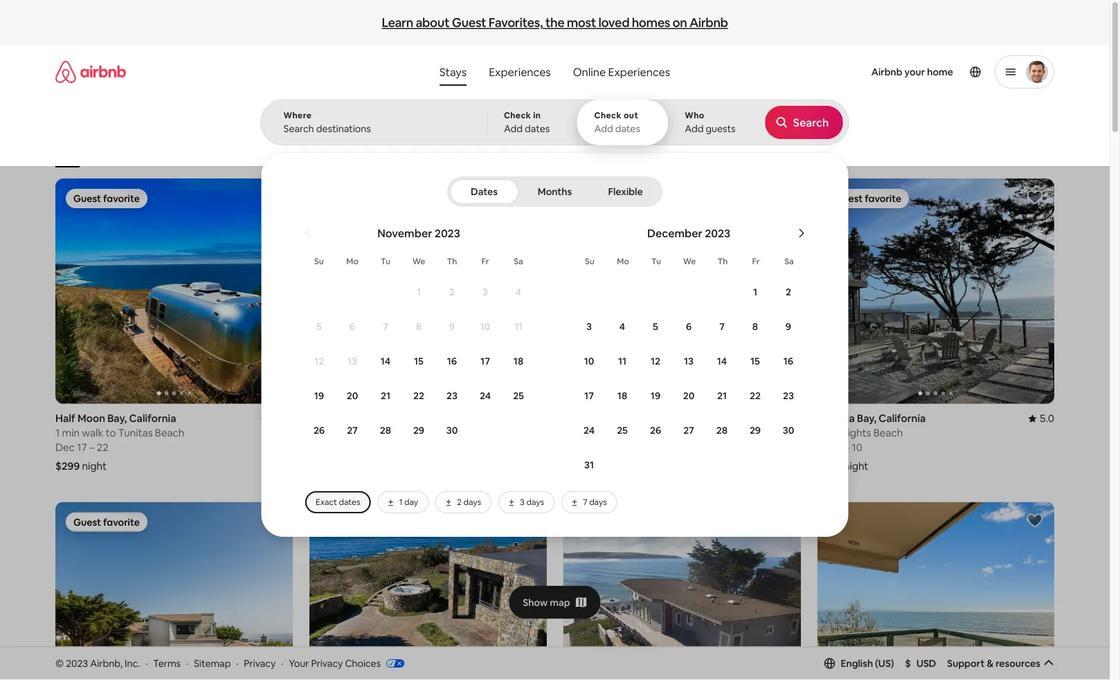 Task type: describe. For each thing, give the bounding box(es) containing it.
2 we from the left
[[683, 256, 696, 267]]

exact dates
[[316, 497, 360, 508]]

1 6 button from the left
[[336, 310, 369, 343]]

amazing views
[[430, 147, 489, 157]]

2 14 button from the left
[[706, 345, 739, 378]]

1 22 button from the left
[[402, 379, 436, 413]]

show map
[[523, 597, 570, 609]]

1 horizontal spatial 10
[[584, 355, 594, 368]]

guest
[[452, 14, 486, 31]]

2 30 button from the left
[[772, 414, 805, 447]]

0 horizontal spatial 25 button
[[502, 379, 535, 413]]

group containing amazing views
[[55, 114, 817, 168]]

in
[[533, 110, 541, 121]]

2 · from the left
[[186, 658, 188, 670]]

1 on from the left
[[309, 427, 324, 440]]

airbnb your home
[[872, 66, 953, 78]]

0 vertical spatial 3 button
[[469, 276, 502, 309]]

5.0
[[1040, 412, 1055, 426]]

stays button
[[428, 58, 478, 86]]

11 for the top 11 button
[[514, 321, 523, 333]]

1 19 button from the left
[[303, 379, 336, 413]]

2 button for december 2023
[[772, 276, 805, 309]]

Where field
[[284, 123, 465, 135]]

1 horizontal spatial 10 button
[[573, 345, 606, 378]]

night inside bodega bay, california on wrights beach jan 5 – 10 night
[[844, 460, 869, 473]]

19 for first 19 button from the right
[[651, 390, 661, 402]]

2 tu from the left
[[652, 256, 661, 267]]

english
[[841, 658, 873, 670]]

november
[[378, 226, 432, 240]]

out
[[624, 110, 639, 121]]

2 23 button from the left
[[772, 379, 805, 413]]

dates
[[471, 186, 498, 198]]

1 26 button from the left
[[303, 414, 336, 447]]

4 · from the left
[[281, 658, 283, 670]]

© 2023 airbnb, inc. ·
[[55, 658, 148, 670]]

0 vertical spatial 24 button
[[469, 379, 502, 413]]

check out add dates
[[594, 110, 640, 135]]

loved
[[599, 14, 630, 31]]

1 horizontal spatial the
[[545, 14, 565, 31]]

tunitas
[[118, 427, 153, 440]]

5.0 out of 5 average rating image
[[1029, 412, 1055, 426]]

$299
[[55, 460, 80, 473]]

1 horizontal spatial 7
[[583, 497, 588, 508]]

1 fr from the left
[[482, 256, 489, 267]]

exact
[[316, 497, 337, 508]]

6 for 2nd 6 "button" from right
[[350, 321, 355, 333]]

learn about guest favorites, the most loved homes on airbnb link
[[376, 9, 734, 36]]

bay, inside half moon bay, california 1 min walk to tunitas beach dec 17 – 22 $299 night
[[107, 412, 127, 426]]

2 26 from the left
[[650, 424, 661, 437]]

1 · from the left
[[146, 658, 148, 670]]

1 27 button from the left
[[336, 414, 369, 447]]

1 vertical spatial 4
[[620, 321, 625, 333]]

1 30 button from the left
[[436, 414, 469, 447]]

beach inside bodega bay, california on wrights beach jan 5 – 10 night
[[874, 427, 903, 440]]

check for check in add dates
[[504, 110, 531, 121]]

31
[[584, 459, 594, 472]]

$366 night
[[563, 460, 615, 473]]

5 inside bodega bay, california on wrights beach jan 5 – 10 night
[[837, 441, 842, 455]]

2 13 button from the left
[[672, 345, 706, 378]]

1 16 from the left
[[447, 355, 457, 368]]

learn
[[382, 14, 413, 31]]

0 horizontal spatial 18
[[514, 355, 524, 368]]

2 27 from the left
[[684, 424, 694, 437]]

dates for check out add dates
[[615, 123, 640, 135]]

usd
[[917, 658, 936, 670]]

home
[[927, 66, 953, 78]]

2 8 from the left
[[753, 321, 758, 333]]

dates button
[[450, 179, 519, 204]]

2 20 button from the left
[[672, 379, 706, 413]]

airbnb your home link
[[863, 57, 962, 87]]

3 · from the left
[[236, 658, 239, 670]]

2 27 button from the left
[[672, 414, 706, 447]]

half moon bay, california 1 min walk to tunitas beach dec 17 – 22 $299 night
[[55, 412, 184, 473]]

17 for bottom 17 button
[[584, 390, 594, 402]]

0 vertical spatial 11 button
[[502, 310, 535, 343]]

1 8 button from the left
[[402, 310, 436, 343]]

17 inside half moon bay, california 1 min walk to tunitas beach dec 17 – 22 $299 night
[[77, 441, 87, 455]]

7 for first 7 button from the left
[[383, 321, 388, 333]]

1 inside half moon bay, california 1 min walk to tunitas beach dec 17 – 22 $299 night
[[55, 427, 60, 440]]

21 for first 21 button from left
[[381, 390, 391, 402]]

mansions
[[512, 147, 549, 158]]

1 tu from the left
[[381, 256, 390, 267]]

1 29 from the left
[[413, 424, 425, 437]]

california inside half moon bay, california 1 min walk to tunitas beach dec 17 – 22 $299 night
[[129, 412, 176, 426]]

skiing
[[641, 147, 664, 158]]

1 on the beach from the left
[[309, 427, 374, 440]]

months button
[[521, 179, 589, 204]]

2 beach from the left
[[598, 427, 628, 440]]

where
[[284, 110, 312, 121]]

1 horizontal spatial 18 button
[[606, 379, 639, 413]]

most
[[567, 14, 596, 31]]

13 for first "13" button
[[348, 355, 357, 368]]

2 9 button from the left
[[772, 310, 805, 343]]

1 16 button from the left
[[436, 345, 469, 378]]

1 vertical spatial 11 button
[[606, 345, 639, 378]]

2 night from the left
[[590, 460, 615, 473]]

1 15 button from the left
[[402, 345, 436, 378]]

walk
[[82, 427, 103, 440]]

flexible button
[[591, 179, 660, 204]]

add for check in add dates
[[504, 123, 523, 135]]

arctic
[[316, 147, 340, 158]]

half
[[55, 412, 75, 426]]

7 for 1st 7 button from the right
[[720, 321, 725, 333]]

17 for the topmost 17 button
[[481, 355, 490, 368]]

0 vertical spatial 10 button
[[469, 310, 502, 343]]

1 9 button from the left
[[436, 310, 469, 343]]

check in add dates
[[504, 110, 550, 135]]

stays
[[440, 65, 467, 79]]

1 beach from the left
[[344, 427, 374, 440]]

2 8 button from the left
[[739, 310, 772, 343]]

22 for 2nd 22 button
[[750, 390, 761, 402]]

online experiences
[[573, 65, 670, 79]]

2 19 button from the left
[[639, 379, 672, 413]]

1 29 button from the left
[[402, 414, 436, 447]]

dates for check in add dates
[[525, 123, 550, 135]]

1 su from the left
[[314, 256, 324, 267]]

2 days
[[457, 497, 481, 508]]

your
[[289, 658, 309, 670]]

4.92 out of 5 average rating image
[[261, 412, 293, 426]]

2 on from the left
[[563, 427, 578, 440]]

1 horizontal spatial 2
[[457, 497, 462, 508]]

min
[[62, 427, 80, 440]]

show map button
[[509, 586, 601, 619]]

2023 for ©
[[66, 658, 88, 670]]

beach inside half moon bay, california 1 min walk to tunitas beach dec 17 – 22 $299 night
[[155, 427, 184, 440]]

flexible
[[608, 186, 643, 198]]

0 vertical spatial 18 button
[[502, 345, 535, 378]]

what can we help you find? tab list
[[428, 58, 562, 86]]

2 experiences from the left
[[608, 65, 670, 79]]

1 horizontal spatial 18
[[618, 390, 627, 402]]

december 2023
[[647, 226, 731, 240]]

2 fr from the left
[[752, 256, 760, 267]]

favorites,
[[489, 14, 543, 31]]

bodega
[[817, 412, 855, 426]]

omg!
[[580, 147, 603, 158]]

2 29 button from the left
[[739, 414, 772, 447]]

0 horizontal spatial the
[[326, 427, 342, 440]]

dec
[[55, 441, 75, 455]]

12 for 2nd 12 button from left
[[651, 355, 661, 368]]

$366
[[563, 460, 588, 473]]

show
[[523, 597, 548, 609]]

to
[[106, 427, 116, 440]]

2 26 button from the left
[[639, 414, 672, 447]]

1 horizontal spatial 3
[[520, 497, 525, 508]]

31 button
[[573, 449, 606, 482]]

2 29 from the left
[[750, 424, 761, 437]]

inc.
[[125, 658, 140, 670]]

learn about guest favorites, the most loved homes on airbnb
[[382, 14, 728, 31]]

english (us)
[[841, 658, 894, 670]]

online experiences link
[[562, 58, 681, 86]]

add to wishlist: bodega bay, california image
[[1027, 189, 1043, 206]]

0 horizontal spatial 4
[[516, 286, 521, 298]]

3 for the bottommost 3 button
[[587, 321, 592, 333]]

0 horizontal spatial dates
[[339, 497, 360, 508]]

jan
[[817, 441, 834, 455]]

terms · sitemap · privacy ·
[[153, 658, 283, 670]]

©
[[55, 658, 64, 670]]

airbnb inside airbnb your home link
[[872, 66, 903, 78]]

wrights
[[834, 427, 871, 440]]

november 2023
[[378, 226, 460, 240]]

add for check out add dates
[[594, 123, 613, 135]]

check for check out add dates
[[594, 110, 622, 121]]

2 16 button from the left
[[772, 345, 805, 378]]

5 for first 5 button from right
[[653, 321, 658, 333]]

1 8 from the left
[[416, 321, 422, 333]]

1 20 button from the left
[[336, 379, 369, 413]]

privacy link
[[244, 658, 276, 670]]

2 28 button from the left
[[706, 414, 739, 447]]

1 horizontal spatial 25 button
[[606, 414, 639, 447]]

airbnb,
[[90, 658, 123, 670]]

6 for first 6 "button" from the right
[[686, 321, 692, 333]]

1 vertical spatial 4 button
[[606, 310, 639, 343]]

1 13 button from the left
[[336, 345, 369, 378]]

support & resources button
[[947, 658, 1055, 670]]

1 button for december 2023
[[739, 276, 772, 309]]

parks
[[728, 147, 750, 157]]

english (us) button
[[824, 658, 894, 670]]

design
[[253, 147, 281, 158]]



Task type: locate. For each thing, give the bounding box(es) containing it.
we down november 2023
[[412, 256, 425, 267]]

30
[[446, 424, 458, 437], [783, 424, 794, 437]]

bay, inside bodega bay, california on wrights beach jan 5 – 10 night
[[857, 412, 877, 426]]

10 inside bodega bay, california on wrights beach jan 5 – 10 night
[[852, 441, 863, 455]]

0 horizontal spatial sa
[[514, 256, 523, 267]]

1 horizontal spatial su
[[585, 256, 595, 267]]

1 experiences from the left
[[489, 65, 551, 79]]

airbnb right on
[[690, 14, 728, 31]]

–
[[89, 441, 94, 455], [845, 441, 850, 455]]

about
[[416, 14, 450, 31]]

2 21 button from the left
[[706, 379, 739, 413]]

group
[[55, 114, 817, 168], [55, 179, 293, 404], [309, 179, 547, 404], [563, 179, 801, 404], [817, 179, 1055, 404], [55, 502, 293, 681], [309, 502, 547, 681], [563, 502, 801, 681], [817, 502, 1055, 681]]

7
[[383, 321, 388, 333], [720, 321, 725, 333], [583, 497, 588, 508]]

None search field
[[261, 44, 1120, 537]]

1 vertical spatial 24 button
[[573, 414, 606, 447]]

moon
[[78, 412, 105, 426]]

21 for 1st 21 button from the right
[[717, 390, 727, 402]]

dates down out
[[615, 123, 640, 135]]

0 horizontal spatial 14 button
[[369, 345, 402, 378]]

2023 right november
[[435, 226, 460, 240]]

– down wrights in the right bottom of the page
[[845, 441, 850, 455]]

0 horizontal spatial 7 button
[[369, 310, 402, 343]]

3 days from the left
[[589, 497, 607, 508]]

2 13 from the left
[[684, 355, 694, 368]]

we down the december 2023
[[683, 256, 696, 267]]

0 horizontal spatial 26
[[314, 424, 325, 437]]

2 for december 2023
[[786, 286, 791, 298]]

national
[[694, 147, 727, 157]]

17
[[481, 355, 490, 368], [584, 390, 594, 402], [77, 441, 87, 455]]

experiences up in
[[489, 65, 551, 79]]

the
[[545, 14, 565, 31], [326, 427, 342, 440], [580, 427, 596, 440]]

add to wishlist: aptos, california image
[[1027, 513, 1043, 529]]

25 for 25 button to the left
[[513, 390, 524, 402]]

7 button
[[369, 310, 402, 343], [706, 310, 739, 343]]

1 horizontal spatial 24 button
[[573, 414, 606, 447]]

su
[[314, 256, 324, 267], [585, 256, 595, 267]]

1 30 from the left
[[446, 424, 458, 437]]

bodega bay, california on wrights beach jan 5 – 10 night
[[817, 412, 926, 473]]

1 horizontal spatial 4
[[620, 321, 625, 333]]

1 th from the left
[[447, 256, 457, 267]]

0 horizontal spatial 13 button
[[336, 345, 369, 378]]

tu down december
[[652, 256, 661, 267]]

1 23 button from the left
[[436, 379, 469, 413]]

2 21 from the left
[[717, 390, 727, 402]]

0 horizontal spatial privacy
[[244, 658, 276, 670]]

california inside bodega bay, california on wrights beach jan 5 – 10 night
[[879, 412, 926, 426]]

th
[[447, 256, 457, 267], [718, 256, 728, 267]]

1 horizontal spatial 16
[[784, 355, 794, 368]]

23 for 2nd 23 "button" from the right
[[447, 390, 458, 402]]

$
[[905, 658, 911, 670]]

1 23 from the left
[[447, 390, 458, 402]]

18
[[514, 355, 524, 368], [618, 390, 627, 402]]

1 horizontal spatial 5
[[653, 321, 658, 333]]

fr
[[482, 256, 489, 267], [752, 256, 760, 267]]

days
[[464, 497, 481, 508], [527, 497, 544, 508], [589, 497, 607, 508]]

13 for first "13" button from right
[[684, 355, 694, 368]]

dates down in
[[525, 123, 550, 135]]

1 horizontal spatial days
[[527, 497, 544, 508]]

1 vertical spatial 11
[[618, 355, 627, 368]]

27 button
[[336, 414, 369, 447], [672, 414, 706, 447]]

california up tunitas
[[129, 412, 176, 426]]

airbnb inside the learn about guest favorites, the most loved homes on airbnb link
[[690, 14, 728, 31]]

sa
[[514, 256, 523, 267], [785, 256, 794, 267]]

who
[[685, 110, 705, 121]]

1 horizontal spatial 6
[[686, 321, 692, 333]]

3 days
[[520, 497, 544, 508]]

11 for the bottommost 11 button
[[618, 355, 627, 368]]

1 27 from the left
[[347, 424, 358, 437]]

1 vertical spatial 3
[[587, 321, 592, 333]]

1 vertical spatial 17
[[584, 390, 594, 402]]

15 for second 15 'button' from the left
[[751, 355, 760, 368]]

0 horizontal spatial on the beach
[[309, 427, 374, 440]]

9 for 2nd 9 button
[[786, 321, 792, 333]]

1 horizontal spatial 19 button
[[639, 379, 672, 413]]

national parks
[[694, 147, 750, 157]]

2 5 button from the left
[[639, 310, 672, 343]]

2 15 from the left
[[751, 355, 760, 368]]

1 horizontal spatial 27
[[684, 424, 694, 437]]

1 days from the left
[[464, 497, 481, 508]]

add inside check out add dates
[[594, 123, 613, 135]]

1 horizontal spatial 22
[[413, 390, 424, 402]]

night right "$366"
[[590, 460, 615, 473]]

27
[[347, 424, 358, 437], [684, 424, 694, 437]]

amazing
[[430, 147, 465, 157]]

0 vertical spatial 24
[[480, 390, 491, 402]]

12 button
[[303, 345, 336, 378], [639, 345, 672, 378]]

2 bay, from the left
[[857, 412, 877, 426]]

privacy
[[244, 658, 276, 670], [311, 658, 343, 670]]

1 privacy from the left
[[244, 658, 276, 670]]

1 horizontal spatial add
[[594, 123, 613, 135]]

2 12 button from the left
[[639, 345, 672, 378]]

2 – from the left
[[845, 441, 850, 455]]

2 su from the left
[[585, 256, 595, 267]]

2 on the beach from the left
[[563, 427, 628, 440]]

1 13 from the left
[[348, 355, 357, 368]]

1 horizontal spatial 16 button
[[772, 345, 805, 378]]

1 horizontal spatial beach
[[874, 427, 903, 440]]

days for 7 days
[[589, 497, 607, 508]]

(us)
[[875, 658, 894, 670]]

check left in
[[504, 110, 531, 121]]

2 horizontal spatial the
[[580, 427, 596, 440]]

1 28 from the left
[[380, 424, 391, 437]]

2023 right december
[[705, 226, 731, 240]]

– inside half moon bay, california 1 min walk to tunitas beach dec 17 – 22 $299 night
[[89, 441, 94, 455]]

2 sa from the left
[[785, 256, 794, 267]]

1 7 button from the left
[[369, 310, 402, 343]]

0 horizontal spatial 12
[[314, 355, 324, 368]]

1 21 from the left
[[381, 390, 391, 402]]

calendar application
[[278, 211, 1120, 486]]

1 horizontal spatial 30 button
[[772, 414, 805, 447]]

17 button
[[469, 345, 502, 378], [573, 379, 606, 413]]

29
[[413, 424, 425, 437], [750, 424, 761, 437]]

10
[[480, 321, 490, 333], [584, 355, 594, 368], [852, 441, 863, 455]]

experiences button
[[478, 58, 562, 86]]

your privacy choices link
[[289, 658, 404, 671]]

2 mo from the left
[[617, 256, 629, 267]]

28 button
[[369, 414, 402, 447], [706, 414, 739, 447]]

check inside check in add dates
[[504, 110, 531, 121]]

experiences up out
[[608, 65, 670, 79]]

2 22 button from the left
[[739, 379, 772, 413]]

2 th from the left
[[718, 256, 728, 267]]

25 for 25 button to the right
[[617, 424, 628, 437]]

1 26 from the left
[[314, 424, 325, 437]]

th down november 2023
[[447, 256, 457, 267]]

0 horizontal spatial check
[[504, 110, 531, 121]]

12 for 1st 12 button from left
[[314, 355, 324, 368]]

stays tab panel
[[261, 100, 1120, 537]]

0 horizontal spatial 10 button
[[469, 310, 502, 343]]

6
[[350, 321, 355, 333], [686, 321, 692, 333]]

·
[[146, 658, 148, 670], [186, 658, 188, 670], [236, 658, 239, 670], [281, 658, 283, 670]]

th down the december 2023
[[718, 256, 728, 267]]

2023 for december
[[705, 226, 731, 240]]

1 horizontal spatial 12
[[651, 355, 661, 368]]

1 horizontal spatial th
[[718, 256, 728, 267]]

night down wrights in the right bottom of the page
[[844, 460, 869, 473]]

2 beach from the left
[[874, 427, 903, 440]]

– down walk
[[89, 441, 94, 455]]

0 horizontal spatial 10
[[480, 321, 490, 333]]

0 vertical spatial 18
[[514, 355, 524, 368]]

1 vertical spatial 17 button
[[573, 379, 606, 413]]

23 for 1st 23 "button" from right
[[783, 390, 794, 402]]

1 vertical spatial 10 button
[[573, 345, 606, 378]]

dates inside check in add dates
[[525, 123, 550, 135]]

2 horizontal spatial 7
[[720, 321, 725, 333]]

december
[[647, 226, 703, 240]]

1 horizontal spatial 7 button
[[706, 310, 739, 343]]

14 for 2nd 14 button from the right
[[381, 355, 391, 368]]

days down $366 night
[[589, 497, 607, 508]]

california
[[129, 412, 176, 426], [879, 412, 926, 426]]

1 night from the left
[[82, 460, 107, 473]]

0 horizontal spatial 27 button
[[336, 414, 369, 447]]

2023 for november
[[435, 226, 460, 240]]

homes
[[632, 14, 670, 31]]

1 horizontal spatial 13
[[684, 355, 694, 368]]

choices
[[345, 658, 381, 670]]

1 horizontal spatial 15 button
[[739, 345, 772, 378]]

trending
[[774, 147, 809, 158]]

0 vertical spatial 17 button
[[469, 345, 502, 378]]

2 23 from the left
[[783, 390, 794, 402]]

0 horizontal spatial 27
[[347, 424, 358, 437]]

1 5 button from the left
[[303, 310, 336, 343]]

24 button
[[469, 379, 502, 413], [573, 414, 606, 447]]

11
[[514, 321, 523, 333], [618, 355, 627, 368]]

13 button
[[336, 345, 369, 378], [672, 345, 706, 378]]

add up omg! at right top
[[594, 123, 613, 135]]

0 vertical spatial 11
[[514, 321, 523, 333]]

add inside who add guests
[[685, 123, 704, 135]]

add up mansions
[[504, 123, 523, 135]]

add down the who
[[685, 123, 704, 135]]

4
[[516, 286, 521, 298], [620, 321, 625, 333]]

0 horizontal spatial 20 button
[[336, 379, 369, 413]]

sitemap link
[[194, 658, 231, 670]]

profile element
[[694, 44, 1055, 100]]

19
[[314, 390, 324, 402], [651, 390, 661, 402]]

1 horizontal spatial 28
[[717, 424, 728, 437]]

bay,
[[107, 412, 127, 426], [857, 412, 877, 426]]

0 horizontal spatial night
[[82, 460, 107, 473]]

2 6 from the left
[[686, 321, 692, 333]]

0 horizontal spatial fr
[[482, 256, 489, 267]]

days for 3 days
[[527, 497, 544, 508]]

1 horizontal spatial 2 button
[[772, 276, 805, 309]]

0 horizontal spatial 17
[[77, 441, 87, 455]]

0 horizontal spatial 29
[[413, 424, 425, 437]]

1 20 from the left
[[347, 390, 358, 402]]

1 – from the left
[[89, 441, 94, 455]]

1 sa from the left
[[514, 256, 523, 267]]

2 2 button from the left
[[772, 276, 805, 309]]

· right "inc."
[[146, 658, 148, 670]]

1 horizontal spatial 1 button
[[739, 276, 772, 309]]

9
[[449, 321, 455, 333], [786, 321, 792, 333]]

0 horizontal spatial 6 button
[[336, 310, 369, 343]]

on
[[309, 427, 324, 440], [563, 427, 578, 440], [817, 427, 831, 440]]

days left 3 days
[[464, 497, 481, 508]]

2 9 from the left
[[786, 321, 792, 333]]

1 12 button from the left
[[303, 345, 336, 378]]

30 for first 30 button from the left
[[446, 424, 458, 437]]

online
[[573, 65, 606, 79]]

19 for first 19 button from left
[[314, 390, 324, 402]]

add to wishlist: half moon bay, california image
[[265, 189, 282, 206]]

1 horizontal spatial fr
[[752, 256, 760, 267]]

2 20 from the left
[[683, 390, 695, 402]]

1 horizontal spatial we
[[683, 256, 696, 267]]

23 button
[[436, 379, 469, 413], [772, 379, 805, 413]]

0 horizontal spatial beach
[[155, 427, 184, 440]]

0 horizontal spatial 24
[[480, 390, 491, 402]]

1 15 from the left
[[414, 355, 424, 368]]

0 horizontal spatial 28 button
[[369, 414, 402, 447]]

0 horizontal spatial 28
[[380, 424, 391, 437]]

dates inside check out add dates
[[615, 123, 640, 135]]

guests
[[706, 123, 736, 135]]

1 horizontal spatial 21
[[717, 390, 727, 402]]

2 horizontal spatial night
[[844, 460, 869, 473]]

1 horizontal spatial 8 button
[[739, 310, 772, 343]]

0 horizontal spatial we
[[412, 256, 425, 267]]

1 horizontal spatial dates
[[525, 123, 550, 135]]

2 horizontal spatial add
[[685, 123, 704, 135]]

tab list inside stays tab panel
[[450, 177, 660, 207]]

0 horizontal spatial 5
[[317, 321, 322, 333]]

beach right wrights in the right bottom of the page
[[874, 427, 903, 440]]

tab list containing dates
[[450, 177, 660, 207]]

0 horizontal spatial 8 button
[[402, 310, 436, 343]]

support
[[947, 658, 985, 670]]

1 9 from the left
[[449, 321, 455, 333]]

22
[[413, 390, 424, 402], [750, 390, 761, 402], [97, 441, 108, 455]]

tu
[[381, 256, 390, 267], [652, 256, 661, 267]]

0 horizontal spatial 2023
[[66, 658, 88, 670]]

7 days
[[583, 497, 607, 508]]

1 horizontal spatial airbnb
[[872, 66, 903, 78]]

2 button for november 2023
[[436, 276, 469, 309]]

$ usd
[[905, 658, 936, 670]]

2 button
[[436, 276, 469, 309], [772, 276, 805, 309]]

2 15 button from the left
[[739, 345, 772, 378]]

experiences
[[489, 65, 551, 79], [608, 65, 670, 79]]

bay, up wrights in the right bottom of the page
[[857, 412, 877, 426]]

airbnb left your
[[872, 66, 903, 78]]

1 mo from the left
[[346, 256, 359, 267]]

2 6 button from the left
[[672, 310, 706, 343]]

none search field containing stays
[[261, 44, 1120, 537]]

30 button
[[436, 414, 469, 447], [772, 414, 805, 447]]

15 for 2nd 15 'button' from right
[[414, 355, 424, 368]]

26
[[314, 424, 325, 437], [650, 424, 661, 437]]

· right the "terms"
[[186, 658, 188, 670]]

0 horizontal spatial on
[[309, 427, 324, 440]]

20 button
[[336, 379, 369, 413], [672, 379, 706, 413]]

your privacy choices
[[289, 658, 381, 670]]

add to wishlist: bodega bay, california image
[[265, 513, 282, 529]]

resources
[[996, 658, 1041, 670]]

0 horizontal spatial 30
[[446, 424, 458, 437]]

30 for second 30 button
[[783, 424, 794, 437]]

0 horizontal spatial 22
[[97, 441, 108, 455]]

15
[[414, 355, 424, 368], [751, 355, 760, 368]]

2 30 from the left
[[783, 424, 794, 437]]

1 california from the left
[[129, 412, 176, 426]]

5 for 1st 5 button from left
[[317, 321, 322, 333]]

1 horizontal spatial 26
[[650, 424, 661, 437]]

tab list
[[450, 177, 660, 207]]

california right bodega
[[879, 412, 926, 426]]

2 7 button from the left
[[706, 310, 739, 343]]

on inside bodega bay, california on wrights beach jan 5 – 10 night
[[817, 427, 831, 440]]

beach right tunitas
[[155, 427, 184, 440]]

1 21 button from the left
[[369, 379, 402, 413]]

privacy right the "your"
[[311, 658, 343, 670]]

2 12 from the left
[[651, 355, 661, 368]]

1 we from the left
[[412, 256, 425, 267]]

night right $299
[[82, 460, 107, 473]]

1 vertical spatial 3 button
[[573, 310, 606, 343]]

privacy left the "your"
[[244, 658, 276, 670]]

your
[[905, 66, 925, 78]]

check inside check out add dates
[[594, 110, 622, 121]]

add inside check in add dates
[[504, 123, 523, 135]]

1
[[417, 286, 421, 298], [753, 286, 758, 298], [55, 427, 60, 440], [399, 497, 403, 508]]

2 1 button from the left
[[739, 276, 772, 309]]

2 add from the left
[[594, 123, 613, 135]]

map
[[550, 597, 570, 609]]

9 for 1st 9 button from the left
[[449, 321, 455, 333]]

0 horizontal spatial 3
[[483, 286, 488, 298]]

2 horizontal spatial days
[[589, 497, 607, 508]]

terms link
[[153, 658, 181, 670]]

night
[[82, 460, 107, 473], [590, 460, 615, 473], [844, 460, 869, 473]]

1 beach from the left
[[155, 427, 184, 440]]

1 horizontal spatial 21 button
[[706, 379, 739, 413]]

· left the "your"
[[281, 658, 283, 670]]

sitemap
[[194, 658, 231, 670]]

experiences inside button
[[489, 65, 551, 79]]

10 button
[[469, 310, 502, 343], [573, 345, 606, 378]]

0 horizontal spatial 9 button
[[436, 310, 469, 343]]

1 button for november 2023
[[402, 276, 436, 309]]

views
[[467, 147, 489, 157]]

1 vertical spatial airbnb
[[872, 66, 903, 78]]

night inside half moon bay, california 1 min walk to tunitas beach dec 17 – 22 $299 night
[[82, 460, 107, 473]]

1 check from the left
[[504, 110, 531, 121]]

1 vertical spatial 25 button
[[606, 414, 639, 447]]

2 14 from the left
[[717, 355, 727, 368]]

2 horizontal spatial 22
[[750, 390, 761, 402]]

1 28 button from the left
[[369, 414, 402, 447]]

add to wishlist: santa cruz, california image
[[519, 189, 536, 206]]

&
[[987, 658, 994, 670]]

check left out
[[594, 110, 622, 121]]

2 horizontal spatial on
[[817, 427, 831, 440]]

2 privacy from the left
[[311, 658, 343, 670]]

1 1 button from the left
[[402, 276, 436, 309]]

– inside bodega bay, california on wrights beach jan 5 – 10 night
[[845, 441, 850, 455]]

· left privacy link
[[236, 658, 239, 670]]

2 16 from the left
[[784, 355, 794, 368]]

0 horizontal spatial 4 button
[[502, 276, 535, 309]]

0 horizontal spatial su
[[314, 256, 324, 267]]

1 horizontal spatial 24
[[584, 424, 595, 437]]

1 14 button from the left
[[369, 345, 402, 378]]

1 vertical spatial 18 button
[[606, 379, 639, 413]]

3 on from the left
[[817, 427, 831, 440]]

0 horizontal spatial 9
[[449, 321, 455, 333]]

dates
[[525, 123, 550, 135], [615, 123, 640, 135], [339, 497, 360, 508]]

14 for first 14 button from the right
[[717, 355, 727, 368]]

support & resources
[[947, 658, 1041, 670]]

day
[[404, 497, 418, 508]]

1 horizontal spatial 20
[[683, 390, 695, 402]]

2 horizontal spatial 2023
[[705, 226, 731, 240]]

8 button
[[402, 310, 436, 343], [739, 310, 772, 343]]

22 inside half moon bay, california 1 min walk to tunitas beach dec 17 – 22 $299 night
[[97, 441, 108, 455]]

22 for second 22 button from the right
[[413, 390, 424, 402]]

2023 right ©
[[66, 658, 88, 670]]

1 horizontal spatial 4 button
[[606, 310, 639, 343]]

28 for 2nd 28 button
[[717, 424, 728, 437]]

beach
[[155, 427, 184, 440], [874, 427, 903, 440]]

dates right 'exact'
[[339, 497, 360, 508]]

1 bay, from the left
[[107, 412, 127, 426]]

0 horizontal spatial 2 button
[[436, 276, 469, 309]]

days left 7 days
[[527, 497, 544, 508]]

28 for 2nd 28 button from the right
[[380, 424, 391, 437]]

on
[[673, 14, 687, 31]]

days for 2 days
[[464, 497, 481, 508]]

tu down november
[[381, 256, 390, 267]]

0 horizontal spatial 19
[[314, 390, 324, 402]]

bay, up to
[[107, 412, 127, 426]]

1 2 button from the left
[[436, 276, 469, 309]]

1 horizontal spatial 13 button
[[672, 345, 706, 378]]

3 for the top 3 button
[[483, 286, 488, 298]]

1 12 from the left
[[314, 355, 324, 368]]

2 for november 2023
[[449, 286, 455, 298]]

21 button
[[369, 379, 402, 413], [706, 379, 739, 413]]



Task type: vqa. For each thing, say whether or not it's contained in the screenshot.
'dates' for Check out Add dates
yes



